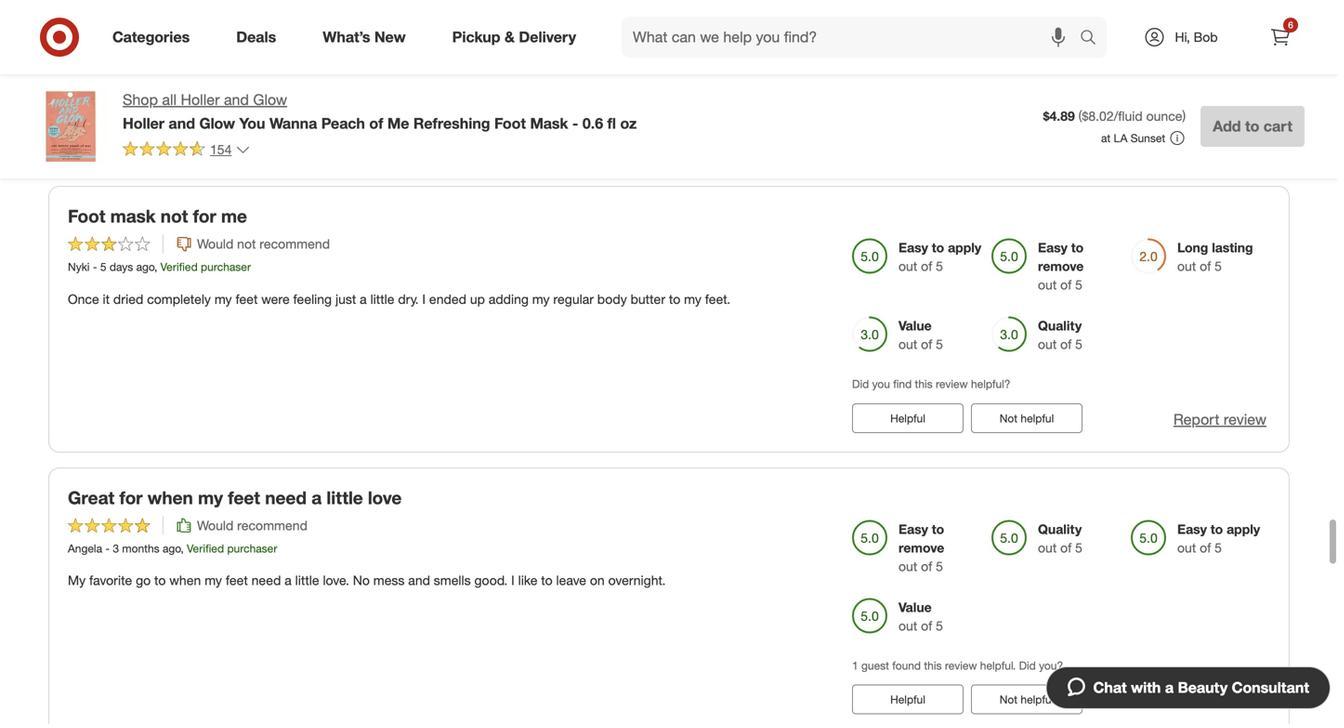 Task type: vqa. For each thing, say whether or not it's contained in the screenshot.
Add number link
no



Task type: locate. For each thing, give the bounding box(es) containing it.
0 horizontal spatial not
[[161, 205, 188, 227]]

1 would from the top
[[197, 236, 234, 252]]

ago right months
[[163, 541, 181, 555]]

and down all
[[169, 114, 195, 132]]

0 vertical spatial ago
[[136, 260, 154, 274]]

2 vertical spatial -
[[105, 541, 110, 555]]

2 report review button from the top
[[1174, 690, 1267, 712]]

3
[[113, 541, 119, 555]]

-
[[572, 114, 578, 132], [93, 260, 97, 274], [105, 541, 110, 555]]

1 horizontal spatial apply
[[1227, 521, 1260, 537]]

feet down would recommend
[[226, 572, 248, 589]]

1 vertical spatial helpful
[[1021, 693, 1054, 707]]

0 vertical spatial purchaser
[[201, 260, 251, 274]]

love
[[368, 487, 402, 508]]

helpful button down 'found'
[[852, 685, 964, 714]]

mask
[[530, 114, 568, 132]]

0 vertical spatial report review button
[[1174, 409, 1267, 430]]

would recommend
[[197, 517, 308, 534]]

1 vertical spatial value
[[899, 599, 932, 615]]

body
[[597, 291, 627, 307]]

helpful button down find
[[852, 403, 964, 433]]

found
[[893, 659, 921, 673]]

my right adding
[[532, 291, 550, 307]]

1 vertical spatial not
[[1000, 693, 1018, 707]]

0 vertical spatial little
[[370, 291, 395, 307]]

need down would recommend
[[252, 572, 281, 589]]

0 vertical spatial would
[[197, 236, 234, 252]]

helpful button for great for when my feet need a little love
[[852, 685, 964, 714]]

0 horizontal spatial for
[[119, 487, 143, 508]]

verified up completely
[[160, 260, 198, 274]]

remove
[[1038, 258, 1084, 274], [899, 540, 945, 556]]

0 vertical spatial report review
[[1174, 410, 1267, 428]]

1 vertical spatial not helpful
[[1000, 693, 1054, 707]]

my up would recommend
[[198, 487, 223, 508]]

not helpful down you?
[[1000, 693, 1054, 707]]

2 not helpful from the top
[[1000, 693, 1054, 707]]

1 vertical spatial ,
[[181, 541, 184, 555]]

1 vertical spatial apply
[[1227, 521, 1260, 537]]

1 vertical spatial i
[[511, 572, 515, 589]]

did you find this review helpful?
[[852, 377, 1011, 391]]

1 vertical spatial need
[[252, 572, 281, 589]]

1 vertical spatial not
[[237, 236, 256, 252]]

1 value out of 5 from the top
[[899, 318, 943, 352]]

not for great for when my feet need a little love
[[1000, 693, 1018, 707]]

0 vertical spatial easy to apply out of 5
[[899, 240, 982, 274]]

mess
[[373, 572, 405, 589]]

add to cart
[[1213, 117, 1293, 135]]

0 vertical spatial value
[[899, 318, 932, 334]]

0 horizontal spatial easy to apply out of 5
[[899, 240, 982, 274]]

1 not helpful from the top
[[1000, 411, 1054, 425]]

1 vertical spatial did
[[1019, 659, 1036, 673]]

great
[[68, 487, 114, 508]]

2 helpful from the top
[[1021, 693, 1054, 707]]

)
[[1183, 108, 1186, 124]]

0 horizontal spatial remove
[[899, 540, 945, 556]]

0 vertical spatial apply
[[948, 240, 982, 256]]

for left me
[[193, 205, 216, 227]]

, for when
[[181, 541, 184, 555]]

not helpful down helpful?
[[1000, 411, 1054, 425]]

review
[[936, 377, 968, 391], [1224, 410, 1267, 428], [945, 659, 977, 673], [1224, 692, 1267, 710]]

once
[[68, 291, 99, 307]]

0 horizontal spatial holler
[[123, 114, 164, 132]]

2 vertical spatial verified
[[187, 541, 224, 555]]

- left 0.6
[[572, 114, 578, 132]]

1 not helpful button from the top
[[971, 403, 1083, 433]]

and right 'mess' at the left bottom of the page
[[408, 572, 430, 589]]

0 vertical spatial holler
[[181, 91, 220, 109]]

1 vertical spatial glow
[[199, 114, 235, 132]]

value out of 5 up 'found'
[[899, 599, 943, 634]]

0 vertical spatial verified
[[1167, 78, 1217, 96]]

feet
[[236, 291, 258, 307], [228, 487, 260, 508], [226, 572, 248, 589]]

0 vertical spatial foot
[[494, 114, 526, 132]]

1 vertical spatial quality out of 5
[[1038, 521, 1083, 556]]

, right months
[[181, 541, 184, 555]]

0 vertical spatial for
[[193, 205, 216, 227]]

for right great
[[119, 487, 143, 508]]

1 value from the top
[[899, 318, 932, 334]]

2 report from the top
[[1174, 692, 1220, 710]]

0 vertical spatial need
[[265, 487, 307, 508]]

feet up would recommend
[[228, 487, 260, 508]]

1 horizontal spatial and
[[224, 91, 249, 109]]

a right just
[[360, 291, 367, 307]]

- right nyki
[[93, 260, 97, 274]]

add
[[1213, 117, 1241, 135]]

verified
[[1167, 78, 1217, 96], [160, 260, 198, 274], [187, 541, 224, 555]]

my
[[215, 291, 232, 307], [532, 291, 550, 307], [684, 291, 702, 307], [198, 487, 223, 508], [205, 572, 222, 589]]

report review for great for when my feet need a little love
[[1174, 692, 1267, 710]]

1 helpful from the top
[[1021, 411, 1054, 425]]

purchases
[[1221, 78, 1290, 96]]

when up angela - 3 months ago , verified purchaser
[[148, 487, 193, 508]]

0 vertical spatial helpful
[[891, 411, 926, 425]]

little left love
[[327, 487, 363, 508]]

- left the 3
[[105, 541, 110, 555]]

report for great for when my feet need a little love
[[1174, 692, 1220, 710]]

1 vertical spatial -
[[93, 260, 97, 274]]

2 vertical spatial feet
[[226, 572, 248, 589]]

easy
[[899, 240, 928, 256], [1038, 240, 1068, 256], [899, 521, 928, 537], [1178, 521, 1207, 537]]

hi, bob
[[1175, 29, 1218, 45]]

6
[[1288, 19, 1294, 31]]

1 vertical spatial value out of 5
[[899, 599, 943, 634]]

i left like
[[511, 572, 515, 589]]

not right mask
[[161, 205, 188, 227]]

it
[[103, 291, 110, 307]]

holler down shop
[[123, 114, 164, 132]]

1 quality out of 5 from the top
[[1038, 318, 1083, 352]]

would for my
[[197, 517, 234, 534]]

, right days
[[154, 260, 157, 274]]

1 horizontal spatial easy to apply out of 5
[[1178, 521, 1260, 556]]

not helpful button down you?
[[971, 685, 1083, 714]]

at
[[1101, 131, 1111, 145]]

little left dry.
[[370, 291, 395, 307]]

a right with
[[1165, 678, 1174, 697]]

glow
[[253, 91, 287, 109], [199, 114, 235, 132]]

report
[[1174, 410, 1220, 428], [1174, 692, 1220, 710]]

peach
[[321, 114, 365, 132]]

1 vertical spatial easy to remove out of 5
[[899, 521, 945, 574]]

1 vertical spatial verified
[[160, 260, 198, 274]]

1 horizontal spatial -
[[105, 541, 110, 555]]

fl
[[607, 114, 616, 132]]

not down me
[[237, 236, 256, 252]]

0 vertical spatial helpful button
[[852, 403, 964, 433]]

lasting
[[1212, 240, 1253, 256]]

glow up you
[[253, 91, 287, 109]]

angela - 3 months ago , verified purchaser
[[68, 541, 277, 555]]

days
[[110, 260, 133, 274]]

1 helpful button from the top
[[852, 403, 964, 433]]

0 vertical spatial not helpful button
[[971, 403, 1083, 433]]

a left love.
[[285, 572, 292, 589]]

0 horizontal spatial ,
[[154, 260, 157, 274]]

Verified purchases checkbox
[[1141, 78, 1160, 96]]

6 link
[[1260, 17, 1301, 58]]

helpful
[[1021, 411, 1054, 425], [1021, 693, 1054, 707]]

5 inside long lasting out of 5
[[1215, 258, 1222, 274]]

report review
[[1174, 410, 1267, 428], [1174, 692, 1267, 710]]

1 horizontal spatial glow
[[253, 91, 287, 109]]

0 horizontal spatial i
[[422, 291, 426, 307]]

quality out of 5
[[1038, 318, 1083, 352], [1038, 521, 1083, 556]]

when down angela - 3 months ago , verified purchaser
[[169, 572, 201, 589]]

0 vertical spatial helpful
[[1021, 411, 1054, 425]]

recommend down great for when my feet need a little love
[[237, 517, 308, 534]]

foot inside shop all holler and glow holler and glow you wanna peach of me refreshing foot mask - 0.6 fl oz
[[494, 114, 526, 132]]

helpful button
[[852, 403, 964, 433], [852, 685, 964, 714]]

value out of 5 up 'did you find this review helpful?'
[[899, 318, 943, 352]]

0 vertical spatial quality out of 5
[[1038, 318, 1083, 352]]

overnight.
[[608, 572, 666, 589]]

1 horizontal spatial foot
[[494, 114, 526, 132]]

would down me
[[197, 236, 234, 252]]

need up would recommend
[[265, 487, 307, 508]]

verified down would recommend
[[187, 541, 224, 555]]

1 horizontal spatial easy to remove out of 5
[[1038, 240, 1084, 293]]

image of holler and glow you wanna peach of me refreshing foot mask - 0.6 fl oz image
[[33, 89, 108, 164]]

a left love
[[312, 487, 322, 508]]

value up 'found'
[[899, 599, 932, 615]]

of
[[369, 114, 383, 132], [921, 258, 932, 274], [1200, 258, 1211, 274], [1061, 277, 1072, 293], [921, 336, 932, 352], [1061, 336, 1072, 352], [1061, 540, 1072, 556], [1200, 540, 1211, 556], [921, 558, 932, 574], [921, 618, 932, 634]]

1 report review button from the top
[[1174, 409, 1267, 430]]

1 vertical spatial for
[[119, 487, 143, 508]]

purchaser down would recommend
[[227, 541, 277, 555]]

a
[[360, 291, 367, 307], [312, 487, 322, 508], [285, 572, 292, 589], [1165, 678, 1174, 697]]

not helpful button down helpful?
[[971, 403, 1083, 433]]

helpful down find
[[891, 411, 926, 425]]

deals
[[236, 28, 276, 46]]

0 vertical spatial this
[[915, 377, 933, 391]]

foot
[[494, 114, 526, 132], [68, 205, 105, 227]]

2 would from the top
[[197, 517, 234, 534]]

helpful for great for when my feet need a little love
[[891, 693, 926, 707]]

1 report review from the top
[[1174, 410, 1267, 428]]

0 horizontal spatial ago
[[136, 260, 154, 274]]

154
[[210, 141, 232, 157]]

would down great for when my feet need a little love
[[197, 517, 234, 534]]

With photos checkbox
[[1141, 53, 1160, 71]]

0 horizontal spatial apply
[[948, 240, 982, 256]]

ago right days
[[136, 260, 154, 274]]

0 vertical spatial remove
[[1038, 258, 1084, 274]]

this right 'found'
[[924, 659, 942, 673]]

0 vertical spatial did
[[852, 377, 869, 391]]

report review for foot mask not for me
[[1174, 410, 1267, 428]]

1 helpful from the top
[[891, 411, 926, 425]]

feeling
[[293, 291, 332, 307]]

0 vertical spatial value out of 5
[[899, 318, 943, 352]]

glow up 154
[[199, 114, 235, 132]]

this right find
[[915, 377, 933, 391]]

1 vertical spatial and
[[169, 114, 195, 132]]

0 vertical spatial -
[[572, 114, 578, 132]]

2 report review from the top
[[1174, 692, 1267, 710]]

me
[[387, 114, 409, 132]]

0 vertical spatial ,
[[154, 260, 157, 274]]

did left you?
[[1019, 659, 1036, 673]]

ago
[[136, 260, 154, 274], [163, 541, 181, 555]]

1 vertical spatial holler
[[123, 114, 164, 132]]

not helpful for foot mask not for me
[[1000, 411, 1054, 425]]

2 horizontal spatial -
[[572, 114, 578, 132]]

long lasting out of 5
[[1178, 240, 1253, 274]]

out inside long lasting out of 5
[[1178, 258, 1196, 274]]

1 horizontal spatial not
[[237, 236, 256, 252]]

purchaser down would not recommend
[[201, 260, 251, 274]]

verified up )
[[1167, 78, 1217, 96]]

easy to remove out of 5
[[1038, 240, 1084, 293], [899, 521, 945, 574]]

2 value out of 5 from the top
[[899, 599, 943, 634]]

and up you
[[224, 91, 249, 109]]

not down helpful.
[[1000, 693, 1018, 707]]

2 value from the top
[[899, 599, 932, 615]]

helpful button for foot mask not for me
[[852, 403, 964, 433]]

1 vertical spatial little
[[327, 487, 363, 508]]

,
[[154, 260, 157, 274], [181, 541, 184, 555]]

1 horizontal spatial ago
[[163, 541, 181, 555]]

up
[[470, 291, 485, 307]]

1 horizontal spatial remove
[[1038, 258, 1084, 274]]

helpful down 'found'
[[891, 693, 926, 707]]

purchaser for feet
[[227, 541, 277, 555]]

little left love.
[[295, 572, 319, 589]]

1 vertical spatial helpful button
[[852, 685, 964, 714]]

dry.
[[398, 291, 419, 307]]

value for foot mask not for me
[[899, 318, 932, 334]]

0 vertical spatial not
[[161, 205, 188, 227]]

sunset
[[1131, 131, 1166, 145]]

did left you
[[852, 377, 869, 391]]

i right dry.
[[422, 291, 426, 307]]

0 horizontal spatial glow
[[199, 114, 235, 132]]

feet left were
[[236, 291, 258, 307]]

2 vertical spatial and
[[408, 572, 430, 589]]

2 vertical spatial little
[[295, 572, 319, 589]]

of inside long lasting out of 5
[[1200, 258, 1211, 274]]

1 report from the top
[[1174, 410, 1220, 428]]

1 not from the top
[[1000, 411, 1018, 425]]

1 horizontal spatial ,
[[181, 541, 184, 555]]

0 vertical spatial not helpful
[[1000, 411, 1054, 425]]

quality
[[1038, 318, 1082, 334], [1038, 521, 1082, 537]]

holler right all
[[181, 91, 220, 109]]

helpful
[[891, 411, 926, 425], [891, 693, 926, 707]]

2 not from the top
[[1000, 693, 1018, 707]]

2 horizontal spatial little
[[370, 291, 395, 307]]

not down helpful?
[[1000, 411, 1018, 425]]

angela
[[68, 541, 102, 555]]

2 horizontal spatial and
[[408, 572, 430, 589]]

this for foot mask not for me
[[915, 377, 933, 391]]

helpful for foot mask not for me
[[891, 411, 926, 425]]

1 vertical spatial purchaser
[[227, 541, 277, 555]]

1 vertical spatial this
[[924, 659, 942, 673]]

i
[[422, 291, 426, 307], [511, 572, 515, 589]]

1 vertical spatial report
[[1174, 692, 1220, 710]]

my left feet.
[[684, 291, 702, 307]]

0 vertical spatial quality
[[1038, 318, 1082, 334]]

2 not helpful button from the top
[[971, 685, 1083, 714]]

1
[[852, 659, 859, 673]]

0 horizontal spatial little
[[295, 572, 319, 589]]

love.
[[323, 572, 349, 589]]

smells
[[434, 572, 471, 589]]

$4.89 ( $8.02 /fluid ounce )
[[1043, 108, 1186, 124]]

value
[[899, 318, 932, 334], [899, 599, 932, 615]]

0 vertical spatial easy to remove out of 5
[[1038, 240, 1084, 293]]

1 guest found this review helpful. did you?
[[852, 659, 1063, 673]]

not helpful button
[[971, 403, 1083, 433], [971, 685, 1083, 714]]

1 vertical spatial report review
[[1174, 692, 1267, 710]]

5
[[936, 258, 943, 274], [1215, 258, 1222, 274], [100, 260, 106, 274], [1075, 277, 1083, 293], [936, 336, 943, 352], [1075, 336, 1083, 352], [1075, 540, 1083, 556], [1215, 540, 1222, 556], [936, 558, 943, 574], [936, 618, 943, 634]]

1 horizontal spatial holler
[[181, 91, 220, 109]]

not helpful
[[1000, 411, 1054, 425], [1000, 693, 1054, 707]]

leave
[[556, 572, 586, 589]]

holler
[[181, 91, 220, 109], [123, 114, 164, 132]]

not
[[1000, 411, 1018, 425], [1000, 693, 1018, 707]]

report review button
[[1174, 409, 1267, 430], [1174, 690, 1267, 712]]

value up find
[[899, 318, 932, 334]]

1 vertical spatial quality
[[1038, 521, 1082, 537]]

- for great for when my feet need a little love
[[105, 541, 110, 555]]

1 vertical spatial recommend
[[237, 517, 308, 534]]

recommend up feeling on the top of page
[[260, 236, 330, 252]]

nyki - 5 days ago , verified purchaser
[[68, 260, 251, 274]]

2 helpful from the top
[[891, 693, 926, 707]]

2 helpful button from the top
[[852, 685, 964, 714]]

for
[[193, 205, 216, 227], [119, 487, 143, 508]]



Task type: describe. For each thing, give the bounding box(es) containing it.
with
[[1131, 678, 1161, 697]]

dried
[[113, 291, 143, 307]]

my right completely
[[215, 291, 232, 307]]

mask
[[110, 205, 156, 227]]

0 vertical spatial recommend
[[260, 236, 330, 252]]

report review button for foot mask not for me
[[1174, 409, 1267, 430]]

my favorite go to when my feet need a little love. no mess and smells good. i like to leave on overnight.
[[68, 572, 666, 589]]

ounce
[[1147, 108, 1183, 124]]

guest
[[862, 659, 889, 673]]

months
[[122, 541, 160, 555]]

this for great for when my feet need a little love
[[924, 659, 942, 673]]

find
[[893, 377, 912, 391]]

you?
[[1039, 659, 1063, 673]]

$8.02
[[1082, 108, 1114, 124]]

chat
[[1093, 678, 1127, 697]]

go
[[136, 572, 151, 589]]

not helpful for great for when my feet need a little love
[[1000, 693, 1054, 707]]

delivery
[[519, 28, 576, 46]]

helpful?
[[971, 377, 1011, 391]]

great for when my feet need a little love
[[68, 487, 402, 508]]

helpful for great for when my feet need a little love
[[1021, 693, 1054, 707]]

verified for feet
[[187, 541, 224, 555]]

feet.
[[705, 291, 731, 307]]

my down angela - 3 months ago , verified purchaser
[[205, 572, 222, 589]]

shop
[[123, 91, 158, 109]]

1 horizontal spatial i
[[511, 572, 515, 589]]

pickup & delivery link
[[437, 17, 600, 58]]

&
[[505, 28, 515, 46]]

oz
[[620, 114, 637, 132]]

butter
[[631, 291, 665, 307]]

0 vertical spatial when
[[148, 487, 193, 508]]

ended
[[429, 291, 467, 307]]

$4.89
[[1043, 108, 1075, 124]]

categories link
[[97, 17, 213, 58]]

value out of 5 for foot mask not for me
[[899, 318, 943, 352]]

would for for
[[197, 236, 234, 252]]

- for foot mask not for me
[[93, 260, 97, 274]]

What can we help you find? suggestions appear below search field
[[622, 17, 1085, 58]]

you
[[239, 114, 265, 132]]

1 vertical spatial easy to apply out of 5
[[1178, 521, 1260, 556]]

what's new link
[[307, 17, 429, 58]]

1 horizontal spatial little
[[327, 487, 363, 508]]

0 vertical spatial and
[[224, 91, 249, 109]]

not helpful button for great for when my feet need a little love
[[971, 685, 1083, 714]]

nyki
[[68, 260, 90, 274]]

0 horizontal spatial and
[[169, 114, 195, 132]]

deals link
[[220, 17, 300, 58]]

pickup
[[452, 28, 501, 46]]

just
[[336, 291, 356, 307]]

hi,
[[1175, 29, 1190, 45]]

ago for not
[[136, 260, 154, 274]]

search button
[[1072, 17, 1116, 61]]

what's
[[323, 28, 370, 46]]

you
[[872, 377, 890, 391]]

value for great for when my feet need a little love
[[899, 599, 932, 615]]

of inside shop all holler and glow holler and glow you wanna peach of me refreshing foot mask - 0.6 fl oz
[[369, 114, 383, 132]]

1 horizontal spatial did
[[1019, 659, 1036, 673]]

not helpful button for foot mask not for me
[[971, 403, 1083, 433]]

value out of 5 for great for when my feet need a little love
[[899, 599, 943, 634]]

(
[[1079, 108, 1082, 124]]

what's new
[[323, 28, 406, 46]]

0 vertical spatial i
[[422, 291, 426, 307]]

me
[[221, 205, 247, 227]]

/fluid
[[1114, 108, 1143, 124]]

add to cart button
[[1201, 106, 1305, 147]]

categories
[[112, 28, 190, 46]]

helpful.
[[980, 659, 1016, 673]]

completely
[[147, 291, 211, 307]]

shop all holler and glow holler and glow you wanna peach of me refreshing foot mask - 0.6 fl oz
[[123, 91, 637, 132]]

154 link
[[123, 140, 250, 162]]

1 vertical spatial feet
[[228, 487, 260, 508]]

0 vertical spatial feet
[[236, 291, 258, 307]]

chat with a beauty consultant
[[1093, 678, 1310, 697]]

2 quality from the top
[[1038, 521, 1082, 537]]

verified for me
[[160, 260, 198, 274]]

1 quality from the top
[[1038, 318, 1082, 334]]

search
[[1072, 30, 1116, 48]]

wanna
[[269, 114, 317, 132]]

0 horizontal spatial easy to remove out of 5
[[899, 521, 945, 574]]

new
[[374, 28, 406, 46]]

0.6
[[583, 114, 603, 132]]

once it dried completely my feet were feeling just a little dry. i ended up adding my regular body butter to my feet.
[[68, 291, 731, 307]]

report review button for great for when my feet need a little love
[[1174, 690, 1267, 712]]

refreshing
[[413, 114, 490, 132]]

consultant
[[1232, 678, 1310, 697]]

were
[[261, 291, 290, 307]]

regular
[[553, 291, 594, 307]]

, for not
[[154, 260, 157, 274]]

to inside button
[[1245, 117, 1260, 135]]

bob
[[1194, 29, 1218, 45]]

purchaser for me
[[201, 260, 251, 274]]

on
[[590, 572, 605, 589]]

0 horizontal spatial did
[[852, 377, 869, 391]]

all
[[162, 91, 177, 109]]

1 vertical spatial when
[[169, 572, 201, 589]]

not for foot mask not for me
[[1000, 411, 1018, 425]]

chat with a beauty consultant button
[[1046, 666, 1331, 709]]

la
[[1114, 131, 1128, 145]]

1 horizontal spatial for
[[193, 205, 216, 227]]

pickup & delivery
[[452, 28, 576, 46]]

helpful for foot mask not for me
[[1021, 411, 1054, 425]]

adding
[[489, 291, 529, 307]]

a inside button
[[1165, 678, 1174, 697]]

beauty
[[1178, 678, 1228, 697]]

cart
[[1264, 117, 1293, 135]]

long
[[1178, 240, 1209, 256]]

0 vertical spatial glow
[[253, 91, 287, 109]]

2 quality out of 5 from the top
[[1038, 521, 1083, 556]]

would not recommend
[[197, 236, 330, 252]]

ago for when
[[163, 541, 181, 555]]

foot mask not for me
[[68, 205, 247, 227]]

report for foot mask not for me
[[1174, 410, 1220, 428]]

my
[[68, 572, 86, 589]]

- inside shop all holler and glow holler and glow you wanna peach of me refreshing foot mask - 0.6 fl oz
[[572, 114, 578, 132]]

no
[[353, 572, 370, 589]]

0 horizontal spatial foot
[[68, 205, 105, 227]]



